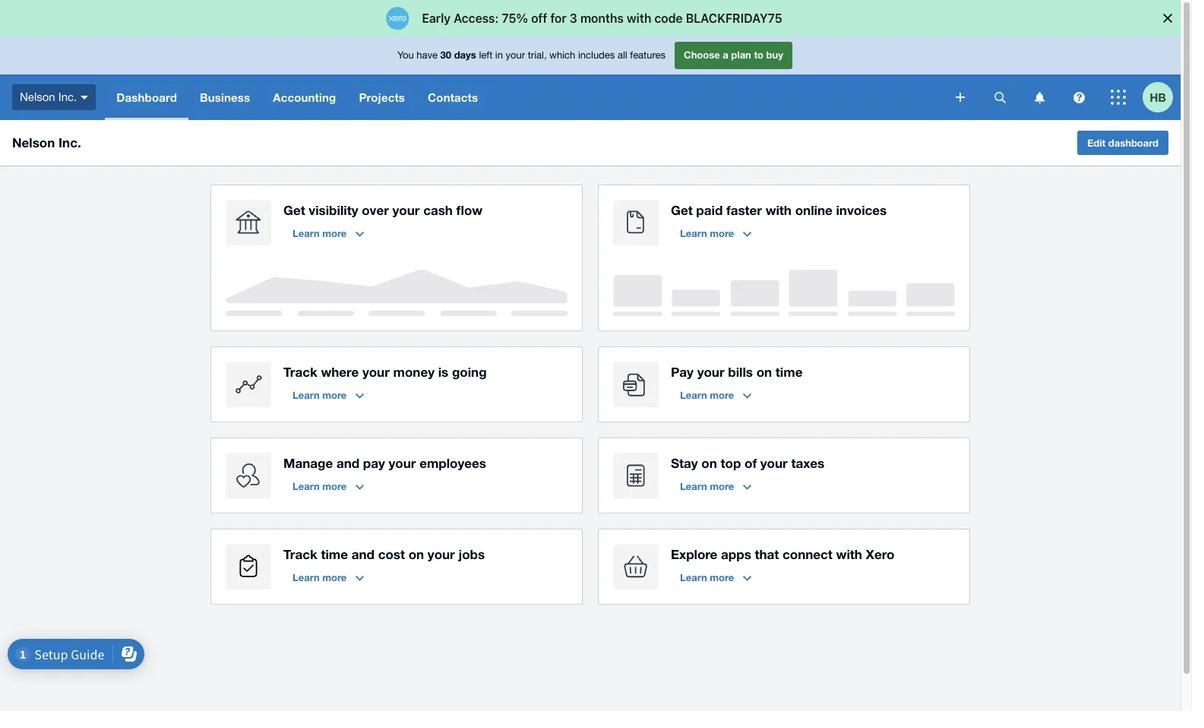 Task type: locate. For each thing, give the bounding box(es) containing it.
get left paid
[[671, 202, 693, 218]]

have
[[417, 50, 438, 61]]

bills
[[728, 364, 753, 380]]

on left top
[[702, 455, 717, 471]]

on right 'bills'
[[757, 364, 772, 380]]

get paid faster with online invoices
[[671, 202, 887, 218]]

more down pay your bills on time
[[710, 389, 734, 401]]

learn more button for apps
[[671, 565, 761, 590]]

business button
[[188, 74, 262, 120]]

track right projects icon
[[283, 546, 317, 562]]

cash
[[423, 202, 453, 218]]

projects
[[359, 90, 405, 104]]

get for get visibility over your cash flow
[[283, 202, 305, 218]]

get
[[283, 202, 305, 218], [671, 202, 693, 218]]

get visibility over your cash flow
[[283, 202, 483, 218]]

learn for visibility
[[293, 227, 320, 239]]

svg image inside nelson inc. popup button
[[81, 96, 88, 99]]

2 vertical spatial on
[[409, 546, 424, 562]]

0 horizontal spatial svg image
[[81, 96, 88, 99]]

more for on
[[710, 480, 734, 493]]

1 horizontal spatial on
[[702, 455, 717, 471]]

learn more button down top
[[671, 474, 761, 499]]

0 vertical spatial with
[[766, 202, 792, 218]]

more for apps
[[710, 572, 734, 584]]

track
[[283, 364, 317, 380], [283, 546, 317, 562]]

your
[[506, 50, 525, 61], [393, 202, 420, 218], [362, 364, 390, 380], [697, 364, 725, 380], [389, 455, 416, 471], [761, 455, 788, 471], [428, 546, 455, 562]]

2 get from the left
[[671, 202, 693, 218]]

on right cost
[[409, 546, 424, 562]]

learn more button
[[283, 221, 373, 245], [671, 221, 761, 245], [283, 383, 373, 407], [671, 383, 761, 407], [283, 474, 373, 499], [671, 474, 761, 499], [283, 565, 373, 590], [671, 565, 761, 590]]

nelson
[[20, 90, 55, 103], [12, 135, 55, 150]]

0 vertical spatial time
[[776, 364, 803, 380]]

inc.
[[58, 90, 77, 103], [59, 135, 81, 150]]

learn more button down track time and cost on your jobs
[[283, 565, 373, 590]]

0 horizontal spatial on
[[409, 546, 424, 562]]

learn more for paid
[[680, 227, 734, 239]]

time right 'bills'
[[776, 364, 803, 380]]

track where your money is going
[[283, 364, 487, 380]]

learn down pay at the bottom of the page
[[680, 389, 707, 401]]

0 horizontal spatial time
[[321, 546, 348, 562]]

and left cost
[[352, 546, 375, 562]]

going
[[452, 364, 487, 380]]

learn down visibility
[[293, 227, 320, 239]]

contacts
[[428, 90, 478, 104]]

you
[[398, 50, 414, 61]]

apps
[[721, 546, 752, 562]]

over
[[362, 202, 389, 218]]

all
[[618, 50, 628, 61]]

learn for where
[[293, 389, 320, 401]]

your right in
[[506, 50, 525, 61]]

nelson inc. button
[[0, 74, 105, 120]]

0 vertical spatial nelson inc.
[[20, 90, 77, 103]]

xero
[[866, 546, 895, 562]]

learn more button down manage
[[283, 474, 373, 499]]

you have 30 days left in your trial, which includes all features
[[398, 49, 666, 61]]

pay
[[671, 364, 694, 380]]

track for track time and cost on your jobs
[[283, 546, 317, 562]]

learn more down stay
[[680, 480, 734, 493]]

with
[[766, 202, 792, 218], [836, 546, 863, 562]]

time left cost
[[321, 546, 348, 562]]

1 vertical spatial track
[[283, 546, 317, 562]]

1 vertical spatial nelson inc.
[[12, 135, 81, 150]]

1 track from the top
[[283, 364, 317, 380]]

learn more for apps
[[680, 572, 734, 584]]

invoices preview bar graph image
[[613, 270, 955, 316]]

faster
[[727, 202, 762, 218]]

learn more down explore
[[680, 572, 734, 584]]

2 track from the top
[[283, 546, 317, 562]]

learn right projects icon
[[293, 572, 320, 584]]

learn more down where on the bottom
[[293, 389, 347, 401]]

your right where on the bottom
[[362, 364, 390, 380]]

where
[[321, 364, 359, 380]]

learn
[[293, 227, 320, 239], [680, 227, 707, 239], [293, 389, 320, 401], [680, 389, 707, 401], [293, 480, 320, 493], [680, 480, 707, 493], [293, 572, 320, 584], [680, 572, 707, 584]]

learn right "track money icon"
[[293, 389, 320, 401]]

and left pay
[[337, 455, 360, 471]]

get left visibility
[[283, 202, 305, 218]]

buy
[[767, 49, 784, 61]]

0 horizontal spatial with
[[766, 202, 792, 218]]

more down paid
[[710, 227, 734, 239]]

explore apps that connect with xero
[[671, 546, 895, 562]]

which
[[550, 50, 576, 61]]

dashboard link
[[105, 74, 188, 120]]

1 vertical spatial inc.
[[59, 135, 81, 150]]

more for time
[[322, 572, 347, 584]]

learn more for visibility
[[293, 227, 347, 239]]

learn for your
[[680, 389, 707, 401]]

1 get from the left
[[283, 202, 305, 218]]

more down visibility
[[322, 227, 347, 239]]

learn more button for and
[[283, 474, 373, 499]]

track money icon image
[[226, 362, 271, 407]]

learn more down manage
[[293, 480, 347, 493]]

svg image
[[1111, 90, 1126, 105], [995, 92, 1006, 103], [1074, 92, 1085, 103], [956, 93, 965, 102]]

learn more button down where on the bottom
[[283, 383, 373, 407]]

more down top
[[710, 480, 734, 493]]

more
[[322, 227, 347, 239], [710, 227, 734, 239], [322, 389, 347, 401], [710, 389, 734, 401], [322, 480, 347, 493], [710, 480, 734, 493], [322, 572, 347, 584], [710, 572, 734, 584]]

0 vertical spatial and
[[337, 455, 360, 471]]

cost
[[378, 546, 405, 562]]

banking icon image
[[226, 200, 271, 245]]

track time and cost on your jobs
[[283, 546, 485, 562]]

learn down paid
[[680, 227, 707, 239]]

learn more down track time and cost on your jobs
[[293, 572, 347, 584]]

learn more down pay at the bottom of the page
[[680, 389, 734, 401]]

plan
[[731, 49, 752, 61]]

learn more button down apps
[[671, 565, 761, 590]]

learn more for time
[[293, 572, 347, 584]]

more down manage
[[322, 480, 347, 493]]

navigation containing dashboard
[[105, 74, 946, 120]]

0 vertical spatial nelson
[[20, 90, 55, 103]]

learn down stay
[[680, 480, 707, 493]]

paid
[[696, 202, 723, 218]]

more down track time and cost on your jobs
[[322, 572, 347, 584]]

learn down explore
[[680, 572, 707, 584]]

banner
[[0, 36, 1181, 120]]

and
[[337, 455, 360, 471], [352, 546, 375, 562]]

time
[[776, 364, 803, 380], [321, 546, 348, 562]]

learn for apps
[[680, 572, 707, 584]]

features
[[630, 50, 666, 61]]

navigation inside banner
[[105, 74, 946, 120]]

more down apps
[[710, 572, 734, 584]]

track for track where your money is going
[[283, 364, 317, 380]]

navigation
[[105, 74, 946, 120]]

learn more button down paid
[[671, 221, 761, 245]]

learn more
[[293, 227, 347, 239], [680, 227, 734, 239], [293, 389, 347, 401], [680, 389, 734, 401], [293, 480, 347, 493], [680, 480, 734, 493], [293, 572, 347, 584], [680, 572, 734, 584]]

1 vertical spatial on
[[702, 455, 717, 471]]

1 horizontal spatial with
[[836, 546, 863, 562]]

more for your
[[710, 389, 734, 401]]

employees
[[420, 455, 486, 471]]

svg image
[[1035, 92, 1045, 103], [81, 96, 88, 99]]

your right pay
[[389, 455, 416, 471]]

your right of
[[761, 455, 788, 471]]

learn more down visibility
[[293, 227, 347, 239]]

more down where on the bottom
[[322, 389, 347, 401]]

taxes icon image
[[613, 453, 659, 499]]

1 horizontal spatial time
[[776, 364, 803, 380]]

projects icon image
[[226, 544, 271, 590]]

accounting
[[273, 90, 336, 104]]

0 vertical spatial track
[[283, 364, 317, 380]]

dialog
[[0, 0, 1193, 36]]

trial,
[[528, 50, 547, 61]]

includes
[[578, 50, 615, 61]]

with right faster
[[766, 202, 792, 218]]

banking preview line graph image
[[226, 270, 568, 316]]

learn more button down pay your bills on time
[[671, 383, 761, 407]]

learn more for and
[[293, 480, 347, 493]]

nelson inc.
[[20, 90, 77, 103], [12, 135, 81, 150]]

learn for time
[[293, 572, 320, 584]]

on
[[757, 364, 772, 380], [702, 455, 717, 471], [409, 546, 424, 562]]

with left xero
[[836, 546, 863, 562]]

learn more down paid
[[680, 227, 734, 239]]

0 horizontal spatial get
[[283, 202, 305, 218]]

your right over
[[393, 202, 420, 218]]

learn more button down visibility
[[283, 221, 373, 245]]

your inside you have 30 days left in your trial, which includes all features
[[506, 50, 525, 61]]

2 horizontal spatial on
[[757, 364, 772, 380]]

1 horizontal spatial get
[[671, 202, 693, 218]]

track left where on the bottom
[[283, 364, 317, 380]]

learn down manage
[[293, 480, 320, 493]]

0 vertical spatial inc.
[[58, 90, 77, 103]]



Task type: describe. For each thing, give the bounding box(es) containing it.
1 horizontal spatial svg image
[[1035, 92, 1045, 103]]

learn for paid
[[680, 227, 707, 239]]

explore
[[671, 546, 718, 562]]

learn more button for on
[[671, 474, 761, 499]]

more for visibility
[[322, 227, 347, 239]]

edit dashboard
[[1088, 137, 1159, 149]]

learn more button for your
[[671, 383, 761, 407]]

that
[[755, 546, 779, 562]]

1 vertical spatial and
[[352, 546, 375, 562]]

contacts button
[[417, 74, 490, 120]]

taxes
[[792, 455, 825, 471]]

dashboard
[[117, 90, 177, 104]]

learn for on
[[680, 480, 707, 493]]

edit
[[1088, 137, 1106, 149]]

accounting button
[[262, 74, 348, 120]]

is
[[438, 364, 449, 380]]

hb
[[1150, 90, 1167, 104]]

pay
[[363, 455, 385, 471]]

your right pay at the bottom of the page
[[697, 364, 725, 380]]

more for paid
[[710, 227, 734, 239]]

invoices
[[836, 202, 887, 218]]

1 vertical spatial with
[[836, 546, 863, 562]]

get for get paid faster with online invoices
[[671, 202, 693, 218]]

flow
[[456, 202, 483, 218]]

jobs
[[459, 546, 485, 562]]

0 vertical spatial on
[[757, 364, 772, 380]]

to
[[754, 49, 764, 61]]

more for and
[[322, 480, 347, 493]]

choose
[[684, 49, 720, 61]]

learn more button for time
[[283, 565, 373, 590]]

edit dashboard button
[[1078, 131, 1169, 155]]

manage and pay your employees
[[283, 455, 486, 471]]

learn more button for visibility
[[283, 221, 373, 245]]

invoices icon image
[[613, 200, 659, 245]]

manage
[[283, 455, 333, 471]]

days
[[454, 49, 476, 61]]

connect
[[783, 546, 833, 562]]

business
[[200, 90, 250, 104]]

learn more button for where
[[283, 383, 373, 407]]

choose a plan to buy
[[684, 49, 784, 61]]

add-ons icon image
[[613, 544, 659, 590]]

left
[[479, 50, 493, 61]]

of
[[745, 455, 757, 471]]

employees icon image
[[226, 453, 271, 499]]

banner containing hb
[[0, 36, 1181, 120]]

a
[[723, 49, 729, 61]]

more for where
[[322, 389, 347, 401]]

money
[[393, 364, 435, 380]]

nelson inc. inside popup button
[[20, 90, 77, 103]]

your left jobs on the left of the page
[[428, 546, 455, 562]]

learn more for your
[[680, 389, 734, 401]]

learn for and
[[293, 480, 320, 493]]

pay your bills on time
[[671, 364, 803, 380]]

learn more for where
[[293, 389, 347, 401]]

online
[[796, 202, 833, 218]]

stay on top of your taxes
[[671, 455, 825, 471]]

top
[[721, 455, 741, 471]]

bills icon image
[[613, 362, 659, 407]]

visibility
[[309, 202, 358, 218]]

learn more for on
[[680, 480, 734, 493]]

learn more button for paid
[[671, 221, 761, 245]]

dashboard
[[1109, 137, 1159, 149]]

stay
[[671, 455, 698, 471]]

inc. inside popup button
[[58, 90, 77, 103]]

30
[[441, 49, 452, 61]]

projects button
[[348, 74, 417, 120]]

1 vertical spatial nelson
[[12, 135, 55, 150]]

1 vertical spatial time
[[321, 546, 348, 562]]

in
[[495, 50, 503, 61]]

nelson inside popup button
[[20, 90, 55, 103]]

hb button
[[1143, 74, 1181, 120]]



Task type: vqa. For each thing, say whether or not it's contained in the screenshot.
all
yes



